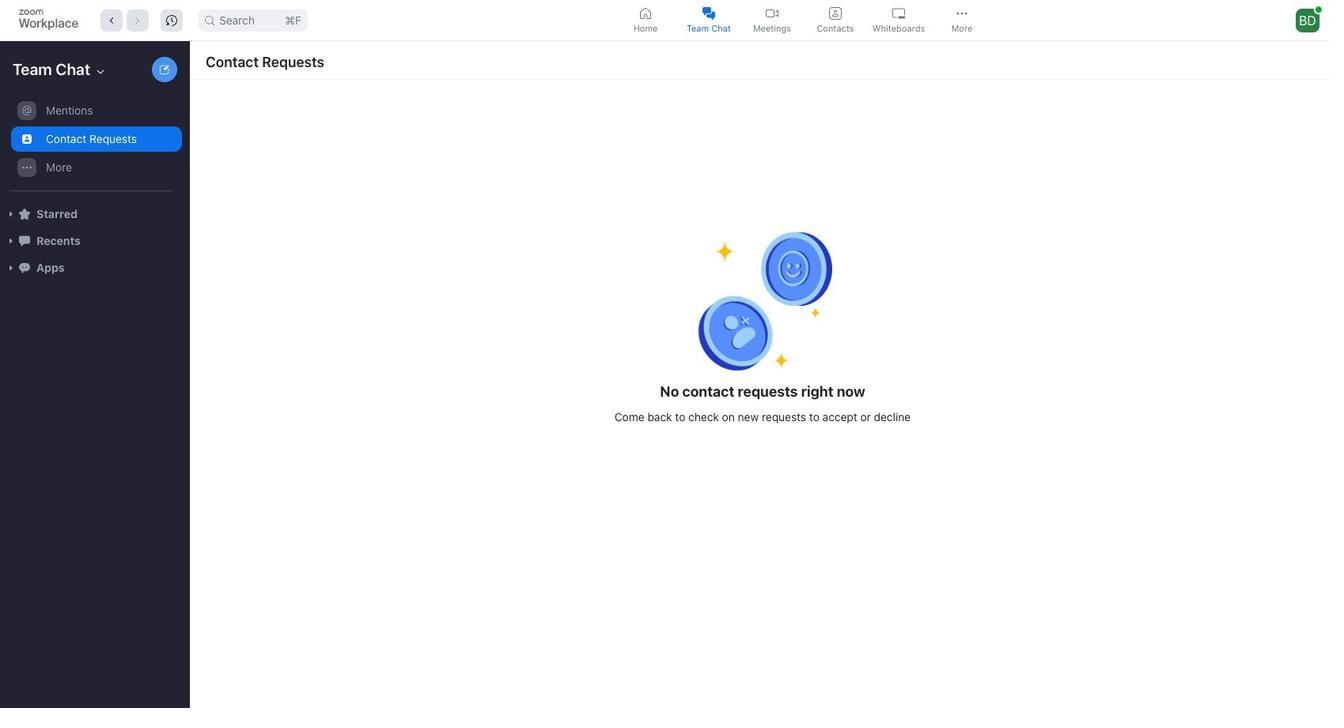 Task type: describe. For each thing, give the bounding box(es) containing it.
chatbot image
[[19, 262, 30, 274]]

triangle right image for apps "tree item"
[[6, 263, 16, 273]]

apps tree item
[[6, 255, 182, 282]]

chatbot image
[[19, 262, 30, 274]]

chat image
[[19, 236, 30, 247]]

starred tree item
[[6, 201, 182, 228]]



Task type: vqa. For each thing, say whether or not it's contained in the screenshot.
Personal Menu menu
no



Task type: locate. For each thing, give the bounding box(es) containing it.
chevron left small image
[[106, 15, 117, 26], [106, 15, 117, 26]]

tree
[[0, 95, 187, 297]]

group
[[0, 97, 182, 191]]

triangle right image for recents tree item
[[6, 237, 16, 246]]

recents tree item
[[6, 228, 182, 255]]

magnifier image
[[205, 15, 214, 25]]

tab list
[[616, 2, 996, 38]]

triangle right image
[[6, 263, 16, 273]]

history image
[[166, 15, 177, 26], [166, 15, 177, 26]]

new image
[[160, 65, 169, 74], [160, 65, 169, 74]]

magnifier image
[[205, 15, 214, 25]]

online image
[[1315, 6, 1322, 12], [1315, 6, 1322, 12]]

triangle right image
[[6, 210, 16, 219], [6, 210, 16, 219], [6, 237, 16, 246], [6, 237, 16, 246], [6, 263, 16, 273]]

star image
[[19, 209, 30, 220], [19, 209, 30, 220]]

chat image
[[19, 236, 30, 247]]

triangle right image for the starred tree item
[[6, 210, 16, 219]]

chevron down small image
[[94, 66, 107, 78], [94, 66, 107, 78]]



